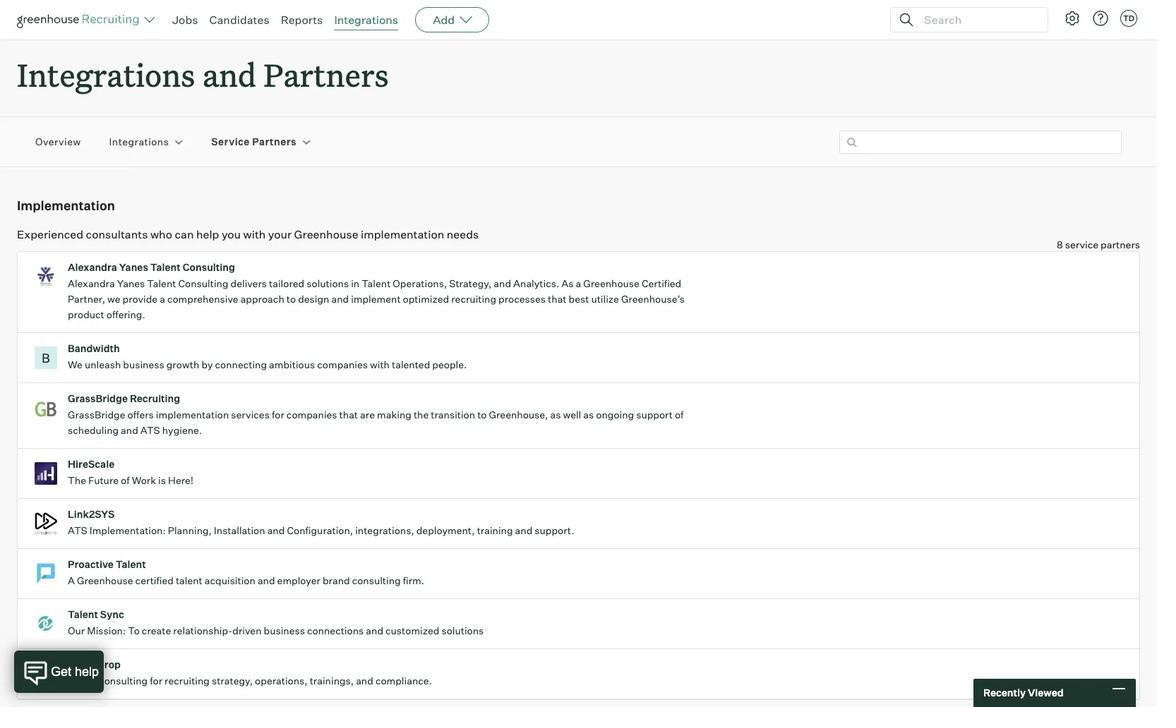 Task type: locate. For each thing, give the bounding box(es) containing it.
1 horizontal spatial consulting
[[352, 575, 401, 587]]

candidates link
[[209, 13, 270, 27]]

0 vertical spatial alexandra
[[68, 261, 117, 273]]

0 horizontal spatial of
[[121, 475, 130, 487]]

analytics.
[[513, 278, 560, 290]]

0 vertical spatial of
[[675, 409, 684, 421]]

deployment,
[[416, 525, 475, 537]]

greenhouse inside the proactive talent a greenhouse certified talent acquisition and employer brand consulting firm.
[[77, 575, 133, 587]]

link2sys ats implementation: planning, installation and configuration, integrations, deployment, training and support.
[[68, 509, 575, 537]]

needs
[[447, 228, 479, 242]]

0 horizontal spatial to
[[287, 293, 296, 305]]

consulting down talentdrop
[[99, 675, 148, 687]]

1 horizontal spatial a
[[576, 278, 581, 290]]

operations,
[[255, 675, 308, 687]]

talent up the our
[[68, 609, 98, 621]]

mission:
[[87, 625, 126, 637]]

and inside the proactive talent a greenhouse certified talent acquisition and employer brand consulting firm.
[[258, 575, 275, 587]]

talent inside the proactive talent a greenhouse certified talent acquisition and employer brand consulting firm.
[[116, 559, 146, 571]]

of inside grassbridge recruiting grassbridge offers implementation services for companies that are making the transition to greenhouse, as well as ongoing support of scheduling and ats hygiene.
[[675, 409, 684, 421]]

implementation up the operations,
[[361, 228, 444, 242]]

as
[[562, 278, 574, 290]]

solutions inside alexandra yanes talent consulting alexandra yanes talent consulting delivers tailored solutions in talent operations, strategy, and analytics. as a greenhouse certified partner, we provide a comprehensive approach to design and implement optimized recruiting processes that best utilize greenhouse's product offering.
[[307, 278, 349, 290]]

offers
[[127, 409, 154, 421]]

making
[[377, 409, 412, 421]]

solutions
[[307, 278, 349, 290], [442, 625, 484, 637]]

hirescale the future of work is here!
[[68, 458, 194, 487]]

2 vertical spatial greenhouse
[[77, 575, 133, 587]]

1 horizontal spatial of
[[675, 409, 684, 421]]

talentdrop talent consulting for recruiting strategy, operations, trainings, and compliance.
[[68, 659, 432, 687]]

0 vertical spatial consulting
[[352, 575, 401, 587]]

for inside the talentdrop talent consulting for recruiting strategy, operations, trainings, and compliance.
[[150, 675, 162, 687]]

optimized
[[403, 293, 449, 305]]

1 horizontal spatial with
[[370, 359, 390, 371]]

alexandra
[[68, 261, 117, 273], [68, 278, 115, 290]]

0 vertical spatial grassbridge
[[68, 393, 128, 405]]

trainings,
[[310, 675, 354, 687]]

reports link
[[281, 13, 323, 27]]

who
[[150, 228, 172, 242]]

and right the training
[[515, 525, 533, 537]]

0 vertical spatial ats
[[140, 425, 160, 437]]

that left are
[[339, 409, 358, 421]]

grassbridge
[[68, 393, 128, 405], [68, 409, 125, 421]]

greenhouse up utilize
[[584, 278, 640, 290]]

1 vertical spatial implementation
[[156, 409, 229, 421]]

you
[[222, 228, 241, 242]]

recruiting left "strategy,"
[[165, 675, 210, 687]]

1 as from the left
[[550, 409, 561, 421]]

with
[[243, 228, 266, 242], [370, 359, 390, 371]]

0 horizontal spatial for
[[150, 675, 162, 687]]

0 horizontal spatial business
[[123, 359, 164, 371]]

yanes
[[119, 261, 148, 273], [117, 278, 145, 290]]

implementation
[[361, 228, 444, 242], [156, 409, 229, 421]]

1 vertical spatial greenhouse
[[584, 278, 640, 290]]

experienced consultants who can help you with your greenhouse implementation needs
[[17, 228, 479, 242]]

ats down link2sys
[[68, 525, 87, 537]]

the
[[68, 475, 86, 487]]

strategy,
[[449, 278, 492, 290]]

1 vertical spatial for
[[150, 675, 162, 687]]

0 vertical spatial business
[[123, 359, 164, 371]]

1 horizontal spatial integrations link
[[334, 13, 398, 27]]

1 horizontal spatial as
[[584, 409, 594, 421]]

1 vertical spatial alexandra
[[68, 278, 115, 290]]

overview
[[35, 136, 81, 148]]

service
[[1066, 239, 1099, 251]]

and left the customized
[[366, 625, 383, 637]]

firm.
[[403, 575, 424, 587]]

0 vertical spatial integrations link
[[334, 13, 398, 27]]

viewed
[[1028, 687, 1064, 699]]

0 horizontal spatial implementation
[[156, 409, 229, 421]]

1 vertical spatial business
[[264, 625, 305, 637]]

business up "recruiting"
[[123, 359, 164, 371]]

0 vertical spatial consulting
[[183, 261, 235, 273]]

8
[[1057, 239, 1063, 251]]

1 vertical spatial integrations
[[17, 54, 195, 95]]

greenhouse right the your
[[294, 228, 358, 242]]

0 horizontal spatial recruiting
[[165, 675, 210, 687]]

partners right the service on the left top of the page
[[252, 136, 297, 148]]

1 horizontal spatial implementation
[[361, 228, 444, 242]]

0 vertical spatial a
[[576, 278, 581, 290]]

None text field
[[840, 130, 1122, 154]]

as left well
[[550, 409, 561, 421]]

to
[[287, 293, 296, 305], [478, 409, 487, 421]]

integrations,
[[355, 525, 414, 537]]

for down "create"
[[150, 675, 162, 687]]

recruiting down strategy,
[[451, 293, 497, 305]]

greenhouse's
[[621, 293, 685, 305]]

0 horizontal spatial greenhouse
[[77, 575, 133, 587]]

for
[[272, 409, 284, 421], [150, 675, 162, 687]]

1 grassbridge from the top
[[68, 393, 128, 405]]

0 vertical spatial to
[[287, 293, 296, 305]]

that down as
[[548, 293, 567, 305]]

consulting
[[183, 261, 235, 273], [178, 278, 228, 290]]

1 vertical spatial solutions
[[442, 625, 484, 637]]

product
[[68, 309, 104, 321]]

consulting inside the talentdrop talent consulting for recruiting strategy, operations, trainings, and compliance.
[[99, 675, 148, 687]]

1 vertical spatial of
[[121, 475, 130, 487]]

utilize
[[591, 293, 619, 305]]

operations,
[[393, 278, 447, 290]]

1 horizontal spatial for
[[272, 409, 284, 421]]

integrations link
[[334, 13, 398, 27], [109, 135, 169, 149]]

and left employer
[[258, 575, 275, 587]]

ats inside link2sys ats implementation: planning, installation and configuration, integrations, deployment, training and support.
[[68, 525, 87, 537]]

to inside alexandra yanes talent consulting alexandra yanes talent consulting delivers tailored solutions in talent operations, strategy, and analytics. as a greenhouse certified partner, we provide a comprehensive approach to design and implement optimized recruiting processes that best utilize greenhouse's product offering.
[[287, 293, 296, 305]]

greenhouse
[[294, 228, 358, 242], [584, 278, 640, 290], [77, 575, 133, 587]]

talented
[[392, 359, 430, 371]]

1 vertical spatial that
[[339, 409, 358, 421]]

0 horizontal spatial a
[[160, 293, 165, 305]]

in
[[351, 278, 360, 290]]

1 vertical spatial consulting
[[99, 675, 148, 687]]

talent up implement
[[362, 278, 391, 290]]

that inside grassbridge recruiting grassbridge offers implementation services for companies that are making the transition to greenhouse, as well as ongoing support of scheduling and ats hygiene.
[[339, 409, 358, 421]]

reports
[[281, 13, 323, 27]]

1 horizontal spatial recruiting
[[451, 293, 497, 305]]

1 horizontal spatial to
[[478, 409, 487, 421]]

recruiting inside alexandra yanes talent consulting alexandra yanes talent consulting delivers tailored solutions in talent operations, strategy, and analytics. as a greenhouse certified partner, we provide a comprehensive approach to design and implement optimized recruiting processes that best utilize greenhouse's product offering.
[[451, 293, 497, 305]]

1 horizontal spatial solutions
[[442, 625, 484, 637]]

0 horizontal spatial as
[[550, 409, 561, 421]]

0 vertical spatial for
[[272, 409, 284, 421]]

can
[[175, 228, 194, 242]]

we
[[107, 293, 120, 305]]

2 horizontal spatial greenhouse
[[584, 278, 640, 290]]

of left work
[[121, 475, 130, 487]]

and
[[202, 54, 256, 95], [494, 278, 511, 290], [332, 293, 349, 305], [121, 425, 138, 437], [267, 525, 285, 537], [515, 525, 533, 537], [258, 575, 275, 587], [366, 625, 383, 637], [356, 675, 373, 687]]

0 vertical spatial greenhouse
[[294, 228, 358, 242]]

jobs link
[[172, 13, 198, 27]]

to right transition
[[478, 409, 487, 421]]

1 horizontal spatial ats
[[140, 425, 160, 437]]

for right services
[[272, 409, 284, 421]]

0 horizontal spatial with
[[243, 228, 266, 242]]

brand
[[323, 575, 350, 587]]

approach
[[241, 293, 284, 305]]

partners down reports
[[264, 54, 389, 95]]

0 vertical spatial that
[[548, 293, 567, 305]]

partners
[[1101, 239, 1141, 251]]

recently
[[984, 687, 1026, 699]]

business right the driven in the left of the page
[[264, 625, 305, 637]]

with right you
[[243, 228, 266, 242]]

a right "provide"
[[160, 293, 165, 305]]

consulting inside the proactive talent a greenhouse certified talent acquisition and employer brand consulting firm.
[[352, 575, 401, 587]]

0 vertical spatial recruiting
[[451, 293, 497, 305]]

of right support
[[675, 409, 684, 421]]

1 vertical spatial integrations link
[[109, 135, 169, 149]]

and inside grassbridge recruiting grassbridge offers implementation services for companies that are making the transition to greenhouse, as well as ongoing support of scheduling and ats hygiene.
[[121, 425, 138, 437]]

help
[[196, 228, 219, 242]]

people.
[[432, 359, 467, 371]]

0 horizontal spatial solutions
[[307, 278, 349, 290]]

as right well
[[584, 409, 594, 421]]

talent down implementation: on the bottom of the page
[[116, 559, 146, 571]]

ats inside grassbridge recruiting grassbridge offers implementation services for companies that are making the transition to greenhouse, as well as ongoing support of scheduling and ats hygiene.
[[140, 425, 160, 437]]

solutions inside talent sync our mission: to create relationship-driven business connections and customized solutions
[[442, 625, 484, 637]]

bandwidth
[[68, 343, 120, 355]]

1 vertical spatial grassbridge
[[68, 409, 125, 421]]

support
[[636, 409, 673, 421]]

recruiting inside the talentdrop talent consulting for recruiting strategy, operations, trainings, and compliance.
[[165, 675, 210, 687]]

compliance.
[[376, 675, 432, 687]]

1 vertical spatial with
[[370, 359, 390, 371]]

a
[[576, 278, 581, 290], [160, 293, 165, 305]]

ats down offers
[[140, 425, 160, 437]]

customized
[[386, 625, 440, 637]]

talent inside talent sync our mission: to create relationship-driven business connections and customized solutions
[[68, 609, 98, 621]]

and up processes
[[494, 278, 511, 290]]

0 horizontal spatial ats
[[68, 525, 87, 537]]

proactive talent a greenhouse certified talent acquisition and employer brand consulting firm.
[[68, 559, 424, 587]]

a right as
[[576, 278, 581, 290]]

ambitious companies
[[269, 359, 368, 371]]

implementation inside grassbridge recruiting grassbridge offers implementation services for companies that are making the transition to greenhouse, as well as ongoing support of scheduling and ats hygiene.
[[156, 409, 229, 421]]

with left "talented"
[[370, 359, 390, 371]]

processes
[[499, 293, 546, 305]]

as
[[550, 409, 561, 421], [584, 409, 594, 421]]

of inside hirescale the future of work is here!
[[121, 475, 130, 487]]

1 vertical spatial to
[[478, 409, 487, 421]]

1 horizontal spatial business
[[264, 625, 305, 637]]

1 vertical spatial recruiting
[[165, 675, 210, 687]]

0 horizontal spatial consulting
[[99, 675, 148, 687]]

is
[[158, 475, 166, 487]]

0 vertical spatial yanes
[[119, 261, 148, 273]]

and right trainings,
[[356, 675, 373, 687]]

solutions right the customized
[[442, 625, 484, 637]]

connecting
[[215, 359, 267, 371]]

greenhouse down "proactive"
[[77, 575, 133, 587]]

0 vertical spatial partners
[[264, 54, 389, 95]]

0 horizontal spatial that
[[339, 409, 358, 421]]

employer
[[277, 575, 321, 587]]

implementation up hygiene.
[[156, 409, 229, 421]]

to down 'tailored'
[[287, 293, 296, 305]]

1 horizontal spatial that
[[548, 293, 567, 305]]

ats
[[140, 425, 160, 437], [68, 525, 87, 537]]

consulting left firm.
[[352, 575, 401, 587]]

ongoing
[[596, 409, 634, 421]]

greenhouse inside alexandra yanes talent consulting alexandra yanes talent consulting delivers tailored solutions in talent operations, strategy, and analytics. as a greenhouse certified partner, we provide a comprehensive approach to design and implement optimized recruiting processes that best utilize greenhouse's product offering.
[[584, 278, 640, 290]]

work
[[132, 475, 156, 487]]

1 vertical spatial ats
[[68, 525, 87, 537]]

0 vertical spatial solutions
[[307, 278, 349, 290]]

talent down talentdrop
[[68, 675, 97, 687]]

solutions up design
[[307, 278, 349, 290]]

and down offers
[[121, 425, 138, 437]]



Task type: vqa. For each thing, say whether or not it's contained in the screenshot.
the topmost San
no



Task type: describe. For each thing, give the bounding box(es) containing it.
business inside bandwidth we unleash business growth by connecting ambitious companies with talented people.
[[123, 359, 164, 371]]

best
[[569, 293, 589, 305]]

are
[[360, 409, 375, 421]]

grassbridge recruiting grassbridge offers implementation services for companies that are making the transition to greenhouse, as well as ongoing support of scheduling and ats hygiene.
[[68, 393, 684, 437]]

our
[[68, 625, 85, 637]]

and down candidates link
[[202, 54, 256, 95]]

we
[[68, 359, 83, 371]]

service partners
[[211, 136, 297, 148]]

2 alexandra from the top
[[68, 278, 115, 290]]

jobs
[[172, 13, 198, 27]]

implement
[[351, 293, 401, 305]]

greenhouse recruiting image
[[17, 11, 144, 28]]

overview link
[[35, 135, 81, 149]]

0 vertical spatial integrations
[[334, 13, 398, 27]]

proactive
[[68, 559, 114, 571]]

Search text field
[[921, 10, 1035, 30]]

and inside talent sync our mission: to create relationship-driven business connections and customized solutions
[[366, 625, 383, 637]]

partner,
[[68, 293, 105, 305]]

configuration,
[[287, 525, 353, 537]]

design
[[298, 293, 329, 305]]

services
[[231, 409, 270, 421]]

planning,
[[168, 525, 212, 537]]

certified talent
[[135, 575, 203, 587]]

2 grassbridge from the top
[[68, 409, 125, 421]]

well
[[563, 409, 581, 421]]

offering.
[[106, 309, 145, 321]]

talent inside the talentdrop talent consulting for recruiting strategy, operations, trainings, and compliance.
[[68, 675, 97, 687]]

business inside talent sync our mission: to create relationship-driven business connections and customized solutions
[[264, 625, 305, 637]]

implementation:
[[90, 525, 166, 537]]

strategy,
[[212, 675, 253, 687]]

acquisition
[[205, 575, 256, 587]]

and inside the talentdrop talent consulting for recruiting strategy, operations, trainings, and compliance.
[[356, 675, 373, 687]]

candidates
[[209, 13, 270, 27]]

sync
[[100, 609, 124, 621]]

td
[[1124, 13, 1135, 23]]

training
[[477, 525, 513, 537]]

and right the installation
[[267, 525, 285, 537]]

integrations and partners
[[17, 54, 389, 95]]

and right design
[[332, 293, 349, 305]]

2 vertical spatial integrations
[[109, 136, 169, 148]]

talent up "provide"
[[147, 278, 176, 290]]

tailored
[[269, 278, 305, 290]]

installation
[[214, 525, 265, 537]]

hirescale
[[68, 458, 115, 470]]

talent sync our mission: to create relationship-driven business connections and customized solutions
[[68, 609, 484, 637]]

1 horizontal spatial greenhouse
[[294, 228, 358, 242]]

by
[[202, 359, 213, 371]]

future
[[88, 475, 119, 487]]

add button
[[415, 7, 490, 32]]

2 as from the left
[[584, 409, 594, 421]]

to inside grassbridge recruiting grassbridge offers implementation services for companies that are making the transition to greenhouse, as well as ongoing support of scheduling and ats hygiene.
[[478, 409, 487, 421]]

0 horizontal spatial integrations link
[[109, 135, 169, 149]]

provide
[[123, 293, 158, 305]]

add
[[433, 13, 455, 27]]

td button
[[1118, 7, 1141, 30]]

1 alexandra from the top
[[68, 261, 117, 273]]

link2sys
[[68, 509, 115, 521]]

1 vertical spatial yanes
[[117, 278, 145, 290]]

recruiting
[[130, 393, 180, 405]]

the
[[414, 409, 429, 421]]

bandwidth we unleash business growth by connecting ambitious companies with talented people.
[[68, 343, 469, 371]]

greenhouse,
[[489, 409, 548, 421]]

unleash
[[85, 359, 121, 371]]

certified
[[642, 278, 682, 290]]

1 vertical spatial partners
[[252, 136, 297, 148]]

1 vertical spatial consulting
[[178, 278, 228, 290]]

delivers
[[231, 278, 267, 290]]

td button
[[1121, 10, 1138, 27]]

service partners link
[[211, 135, 297, 149]]

your
[[268, 228, 292, 242]]

recently viewed
[[984, 687, 1064, 699]]

here!
[[168, 475, 194, 487]]

a
[[68, 575, 75, 587]]

transition
[[431, 409, 475, 421]]

that inside alexandra yanes talent consulting alexandra yanes talent consulting delivers tailored solutions in talent operations, strategy, and analytics. as a greenhouse certified partner, we provide a comprehensive approach to design and implement optimized recruiting processes that best utilize greenhouse's product offering.
[[548, 293, 567, 305]]

growth
[[166, 359, 199, 371]]

8 service partners
[[1057, 239, 1141, 251]]

configure image
[[1064, 10, 1081, 27]]

alexandra yanes talent consulting alexandra yanes talent consulting delivers tailored solutions in talent operations, strategy, and analytics. as a greenhouse certified partner, we provide a comprehensive approach to design and implement optimized recruiting processes that best utilize greenhouse's product offering.
[[68, 261, 685, 321]]

implementation
[[17, 198, 115, 213]]

talent down who
[[150, 261, 181, 273]]

for inside grassbridge recruiting grassbridge offers implementation services for companies that are making the transition to greenhouse, as well as ongoing support of scheduling and ats hygiene.
[[272, 409, 284, 421]]

create
[[142, 625, 171, 637]]

talentdrop
[[68, 659, 121, 671]]

with inside bandwidth we unleash business growth by connecting ambitious companies with talented people.
[[370, 359, 390, 371]]

companies
[[287, 409, 337, 421]]

0 vertical spatial with
[[243, 228, 266, 242]]

relationship-
[[173, 625, 233, 637]]

comprehensive
[[167, 293, 238, 305]]

to
[[128, 625, 140, 637]]

connections
[[307, 625, 364, 637]]

experienced
[[17, 228, 83, 242]]

hygiene.
[[162, 425, 202, 437]]

driven
[[233, 625, 262, 637]]

consultants
[[86, 228, 148, 242]]

1 vertical spatial a
[[160, 293, 165, 305]]

0 vertical spatial implementation
[[361, 228, 444, 242]]



